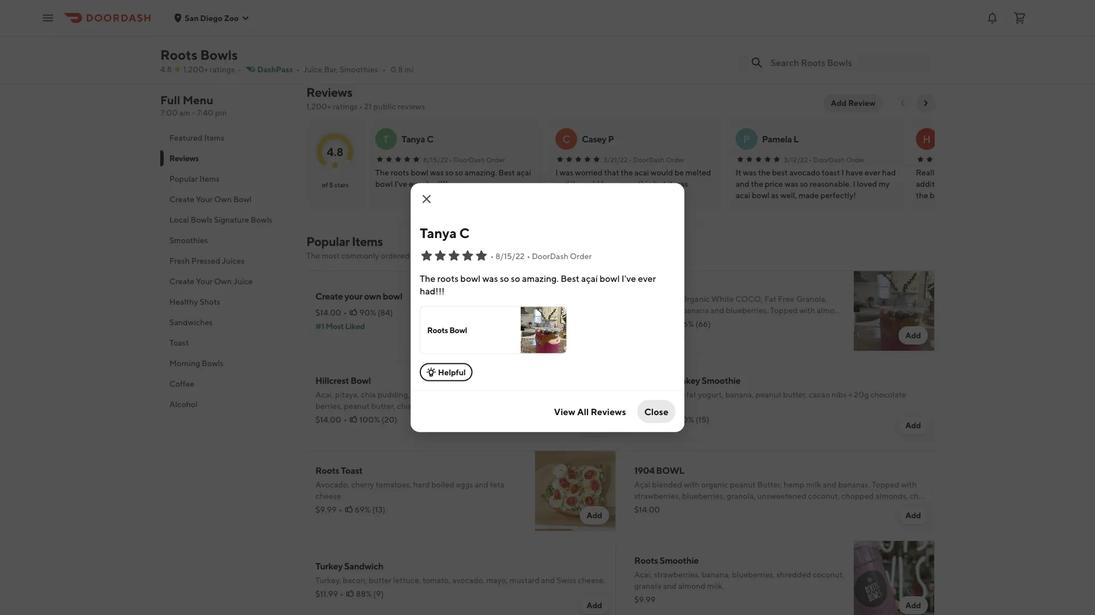 Task type: vqa. For each thing, say whether or not it's contained in the screenshot.


Task type: locate. For each thing, give the bounding box(es) containing it.
1 vertical spatial blueberries.
[[498, 390, 540, 400]]

and inside roots toast avocado, cherry tomatoes, hard boiled eggs and feta cheese
[[475, 481, 488, 490]]

butter
[[369, 576, 392, 586]]

juice right buster
[[802, 28, 823, 38]]

1 vertical spatial strawberries,
[[634, 492, 681, 501]]

chia inside 1904 bowl açai blended with organic peanut butter, hemp milk and bananas. topped with strawberries, blueberries, granola, unsweetened coconut, chopped almonds, chia seeds, honey and hemp seeds.
[[910, 492, 925, 501]]

seeds, down helpful button
[[414, 402, 436, 411]]

create your own bowl up bar,
[[309, 28, 374, 51]]

from
[[472, 251, 489, 261]]

2 horizontal spatial • doordash order
[[809, 156, 865, 164]]

2 100% from the left
[[674, 416, 694, 425]]

1 horizontal spatial 8/15/22
[[495, 252, 525, 261]]

bowls right signature
[[251, 215, 272, 225]]

butter, inside hillcrest bowl acai, pitaya, chia pudding, granola, strawberry and blueberries. topped with goji berries, peanut butter, chia seeds, hemp seeds, organic shredded coconut and agave.
[[371, 402, 395, 411]]

granola,
[[796, 295, 827, 304]]

1 vertical spatial cacao
[[809, 390, 830, 400]]

2 vertical spatial topped
[[872, 481, 899, 490]]

1 own from the top
[[214, 195, 232, 204]]

sandwich inside turkey sandwich turkey, bacon, butter lettuce, tomato, avocado, mayo, mustard and swiss cheese.
[[344, 562, 383, 572]]

and right granola
[[663, 582, 677, 591]]

organic inside 1904 bowl açai blended with organic peanut butter, hemp milk and bananas. topped with strawberries, blueberries, granola, unsweetened coconut, chopped almonds, chia seeds, honey and hemp seeds.
[[701, 481, 728, 490]]

roots smoothie button
[[577, 0, 667, 60]]

1904
[[634, 466, 655, 477]]

popular up create your own bowl
[[169, 174, 198, 184]]

sandwich right club
[[870, 28, 910, 38]]

0 horizontal spatial 100%
[[359, 416, 380, 425]]

strawberry
[[442, 390, 481, 400]]

with left "goji"
[[571, 390, 587, 400]]

3 • doordash order from the left
[[809, 156, 865, 164]]

0 horizontal spatial granola,
[[412, 390, 441, 400]]

own
[[214, 195, 232, 204], [214, 277, 232, 286]]

toast inside roots toast button
[[514, 28, 536, 38]]

close undefined image
[[420, 192, 433, 206]]

strawberries, down blended
[[634, 492, 681, 501]]

$14.00 for 90%
[[315, 308, 341, 318]]

8/15/22 up close undefined image
[[423, 156, 448, 164]]

coffee
[[169, 380, 194, 389]]

1 horizontal spatial reviews
[[306, 85, 352, 100]]

coffee button
[[160, 374, 293, 395]]

1 vertical spatial unsweetened
[[757, 492, 806, 501]]

#2
[[634, 333, 644, 343]]

c left casey
[[562, 133, 570, 145]]

roots inside tanya c dialog
[[427, 326, 448, 335]]

1 vertical spatial almond
[[678, 582, 706, 591]]

0 vertical spatial organic
[[485, 402, 512, 411]]

2 vertical spatial items
[[352, 234, 383, 249]]

butter, up "100% (20)"
[[371, 402, 395, 411]]

roots inside the roots smoothie acai, strawberries, banana, blueberries, shredded coconut, granola and almond milk. $9.99
[[634, 556, 658, 567]]

create for create your own bowl button
[[169, 195, 194, 204]]

$9.99 for chunky
[[634, 416, 655, 425]]

0 horizontal spatial blueberries.
[[498, 390, 540, 400]]

1 vertical spatial juice
[[303, 65, 322, 74]]

chia left 96%
[[660, 317, 675, 327]]

1,200+ inside reviews 1,200+ ratings • 21 public reviews
[[306, 102, 331, 111]]

toast for roots toast avocado, cherry tomatoes, hard boiled eggs and feta cheese
[[341, 466, 362, 477]]

nibs
[[832, 390, 847, 400]]

mayo,
[[486, 576, 508, 586]]

toast inside roots toast avocado, cherry tomatoes, hard boiled eggs and feta cheese
[[341, 466, 362, 477]]

your for bowl
[[196, 195, 213, 204]]

and down white
[[711, 306, 724, 315]]

0 vertical spatial sandwich
[[870, 28, 910, 38]]

1 vertical spatial bowl
[[383, 291, 402, 302]]

your up 90%
[[345, 291, 362, 302]]

tanya c up dishes
[[420, 225, 470, 242]]

1 vertical spatial organic
[[701, 481, 728, 490]]

$14.00 down berries, on the bottom
[[315, 416, 341, 425]]

$9.99 • for roots
[[315, 506, 342, 515]]

notification bell image
[[986, 11, 999, 25]]

public
[[373, 102, 396, 111]]

create your own bowl inside button
[[309, 28, 374, 51]]

shredded inside the roots smoothie acai, strawberries, banana, blueberries, shredded coconut, granola and almond milk. $9.99
[[777, 571, 811, 580]]

bowls up 1,200+ ratings • at the top left
[[200, 46, 238, 63]]

1 horizontal spatial cacao
[[809, 390, 830, 400]]

1 vertical spatial $9.99
[[315, 506, 337, 515]]

0 horizontal spatial 4.8
[[160, 65, 172, 74]]

topped inside 1904 bowl açai blended with organic peanut butter, hemp milk and bananas. topped with strawberries, blueberries, granola, unsweetened coconut, chopped almonds, chia seeds, honey and hemp seeds.
[[872, 481, 899, 490]]

2 • doordash order from the left
[[629, 156, 685, 164]]

liked inside 96% (66) #2 most liked
[[665, 333, 685, 343]]

$14.00 • up the #1 most liked
[[315, 308, 347, 318]]

0 horizontal spatial popular
[[169, 174, 198, 184]]

21
[[364, 102, 372, 111]]

chia right "pitaya,"
[[361, 390, 376, 400]]

2 vertical spatial hemp
[[698, 503, 719, 513]]

your down pressed
[[196, 277, 213, 286]]

0 vertical spatial own
[[214, 195, 232, 204]]

1 horizontal spatial smoothie
[[660, 556, 699, 567]]

88%
[[356, 590, 372, 599]]

1 100% from the left
[[359, 416, 380, 425]]

•
[[238, 65, 241, 74], [296, 65, 300, 74], [383, 65, 386, 74], [359, 102, 363, 111], [449, 156, 452, 164], [629, 156, 632, 164], [809, 156, 812, 164], [491, 252, 494, 261], [527, 252, 530, 261], [344, 308, 347, 318], [344, 416, 347, 425], [658, 416, 661, 425], [339, 506, 342, 515], [340, 590, 343, 599]]

bowl inside "button"
[[718, 28, 739, 38]]

0 vertical spatial $14.00 •
[[315, 308, 347, 318]]

almond
[[817, 306, 844, 315], [678, 582, 706, 591]]

items up create your own bowl
[[199, 174, 220, 184]]

flu
[[759, 28, 772, 38]]

sandwich up bacon,
[[344, 562, 383, 572]]

0 vertical spatial liked
[[345, 322, 365, 331]]

0 items, open order cart image
[[1013, 11, 1027, 25]]

morning
[[169, 359, 200, 368]]

3/21/22
[[603, 156, 628, 164]]

your up juice bar, smoothies • 0.8 mi
[[338, 28, 356, 38]]

1 vertical spatial 8/15/22
[[495, 252, 525, 261]]

topped
[[770, 306, 798, 315], [542, 390, 570, 400], [872, 481, 899, 490]]

cheese.
[[578, 576, 605, 586]]

2 vertical spatial strawberries,
[[654, 571, 700, 580]]

monkey
[[667, 376, 700, 386]]

0 horizontal spatial acai,
[[315, 390, 334, 400]]

1 horizontal spatial organic
[[701, 481, 728, 490]]

coconut, inside 1904 bowl açai blended with organic peanut butter, hemp milk and bananas. topped with strawberries, blueberries, granola, unsweetened coconut, chopped almonds, chia seeds, honey and hemp seeds.
[[808, 492, 840, 501]]

popular inside button
[[169, 174, 198, 184]]

tanya c inside dialog
[[420, 225, 470, 242]]

1 horizontal spatial blueberries.
[[726, 306, 769, 315]]

100%
[[359, 416, 380, 425], [674, 416, 694, 425]]

0 horizontal spatial topped
[[542, 390, 570, 400]]

and right strawberry at the left of the page
[[482, 390, 496, 400]]

your down popular items
[[196, 195, 213, 204]]

roots bowls
[[160, 46, 238, 63]]

1 • doordash order from the left
[[449, 156, 505, 164]]

dashpass
[[257, 65, 293, 74]]

own up 90% (84)
[[364, 291, 381, 302]]

2 horizontal spatial smoothie
[[702, 376, 741, 386]]

alcohol button
[[160, 395, 293, 415]]

coconut, inside the roots smoothie acai, strawberries, banana, blueberries, shredded coconut, granola and almond milk. $9.99
[[813, 571, 845, 580]]

$14.00 • for 100% (20)
[[315, 416, 347, 425]]

bowls down toast button
[[202, 359, 223, 368]]

1 horizontal spatial topped
[[770, 306, 798, 315]]

0 horizontal spatial unsweetened
[[634, 329, 683, 338]]

1 vertical spatial $14.00
[[315, 416, 341, 425]]

unsweetened down pitaya,
[[634, 329, 683, 338]]

add
[[831, 98, 847, 108], [905, 331, 921, 341], [905, 421, 921, 431], [587, 511, 602, 521], [905, 511, 921, 521], [587, 601, 602, 611], [905, 601, 921, 611]]

1,200+ down 'reviews' link
[[306, 102, 331, 111]]

chia inside roots bowl açai, pitaya, organic white coco, fat free granola, strawberries, banana and blueberries. topped with almond butter, chia seeds, cacao nibs, pumpkin seeds and unsweetened coconut.
[[660, 317, 675, 327]]

cacao inside roots bowl açai, pitaya, organic white coco, fat free granola, strawberries, banana and blueberries. topped with almond butter, chia seeds, cacao nibs, pumpkin seeds and unsweetened coconut.
[[701, 317, 722, 327]]

almond inside the roots smoothie acai, strawberries, banana, blueberries, shredded coconut, granola and almond milk. $9.99
[[678, 582, 706, 591]]

healthy
[[169, 297, 198, 307]]

almonds,
[[875, 492, 908, 501]]

own up local bowls signature bowls
[[214, 195, 232, 204]]

1 horizontal spatial acai,
[[634, 571, 652, 580]]

0 vertical spatial your
[[338, 28, 356, 38]]

p left pamela
[[743, 133, 750, 145]]

$14.00 • down berries, on the bottom
[[315, 416, 347, 425]]

seeds, down "banana"
[[677, 317, 699, 327]]

roots smoothie image
[[854, 541, 935, 616]]

butter, up #2
[[634, 317, 658, 327]]

granola, down helpful button
[[412, 390, 441, 400]]

0 horizontal spatial organic
[[485, 402, 512, 411]]

1 horizontal spatial butter,
[[634, 317, 658, 327]]

seeds, down "açai"
[[634, 503, 657, 513]]

topped up coconut
[[542, 390, 570, 400]]

and right seeds
[[798, 317, 812, 327]]

1 horizontal spatial $9.99 •
[[634, 416, 661, 425]]

(66)
[[696, 320, 711, 329]]

add inside button
[[831, 98, 847, 108]]

2 $14.00 • from the top
[[315, 416, 347, 425]]

0 horizontal spatial bowl
[[309, 40, 328, 51]]

c up dishes
[[459, 225, 470, 242]]

blueberries, inside 1904 bowl açai blended with organic peanut butter, hemp milk and bananas. topped with strawberries, blueberries, granola, unsweetened coconut, chopped almonds, chia seeds, honey and hemp seeds.
[[682, 492, 725, 501]]

100% left (20)
[[359, 416, 380, 425]]

seeds, inside roots bowl açai, pitaya, organic white coco, fat free granola, strawberries, banana and blueberries. topped with almond butter, chia seeds, cacao nibs, pumpkin seeds and unsweetened coconut.
[[677, 317, 699, 327]]

+
[[848, 390, 852, 400]]

own inside button
[[357, 28, 374, 38]]

1,200+ down roots bowls
[[183, 65, 208, 74]]

1 horizontal spatial • doordash order
[[629, 156, 685, 164]]

0 horizontal spatial 1,200+
[[183, 65, 208, 74]]

create up local
[[169, 195, 194, 204]]

san
[[185, 13, 199, 23]]

1 horizontal spatial toast
[[341, 466, 362, 477]]

blueberries.
[[726, 306, 769, 315], [498, 390, 540, 400]]

shots
[[200, 297, 220, 307]]

create up bar,
[[309, 28, 336, 38]]

tanya up items
[[420, 225, 457, 242]]

banana, up milk.
[[702, 571, 731, 580]]

peanut inside 1904 bowl açai blended with organic peanut butter, hemp milk and bananas. topped with strawberries, blueberries, granola, unsweetened coconut, chopped almonds, chia seeds, honey and hemp seeds.
[[730, 481, 756, 490]]

$14.00 • for 90% (84)
[[315, 308, 347, 318]]

1 vertical spatial tanya c
[[420, 225, 470, 242]]

$9.99 inside the roots smoothie acai, strawberries, banana, blueberries, shredded coconut, granola and almond milk. $9.99
[[634, 596, 655, 605]]

#1
[[315, 322, 324, 331]]

roots bowl button
[[396, 0, 487, 60], [420, 307, 567, 354]]

reviews down featured
[[169, 154, 199, 163]]

acai, inside the roots smoothie acai, strawberries, banana, blueberries, shredded coconut, granola and almond milk. $9.99
[[634, 571, 652, 580]]

featured
[[169, 133, 203, 143]]

8/15/22 right from
[[495, 252, 525, 261]]

unsweetened down butter,
[[757, 492, 806, 501]]

toast
[[514, 28, 536, 38], [169, 339, 189, 348], [341, 466, 362, 477]]

boiled
[[431, 481, 454, 490]]

and right the milk on the bottom of the page
[[823, 481, 837, 490]]

4.8 up of 5 stars
[[327, 145, 343, 159]]

tanya right t
[[402, 134, 425, 145]]

juice left bar,
[[303, 65, 322, 74]]

reviews inside reviews 1,200+ ratings • 21 public reviews
[[306, 85, 352, 100]]

featured items button
[[160, 128, 293, 148]]

$9.99 down granola
[[634, 596, 655, 605]]

0 vertical spatial granola,
[[412, 390, 441, 400]]

create your own bowl
[[309, 28, 374, 51], [315, 291, 402, 302]]

0 vertical spatial strawberries,
[[634, 306, 681, 315]]

roots toast avocado, cherry tomatoes, hard boiled eggs and feta cheese
[[315, 466, 504, 501]]

$14.00 up #1 on the bottom
[[315, 308, 341, 318]]

popular inside popular items the most commonly ordered items and dishes from this store
[[306, 234, 350, 249]]

1 horizontal spatial juice
[[303, 65, 322, 74]]

0 vertical spatial blueberries,
[[682, 492, 725, 501]]

ratings down roots bowls
[[210, 65, 235, 74]]

100% left "(15)"
[[674, 416, 694, 425]]

fresh
[[169, 256, 190, 266]]

0 vertical spatial shredded
[[513, 402, 548, 411]]

roots bowl up helpful button
[[427, 326, 467, 335]]

100% for bowl
[[359, 416, 380, 425]]

smoothie inside button
[[604, 28, 643, 38]]

bowl
[[656, 466, 684, 477]]

1 vertical spatial sandwich
[[344, 562, 383, 572]]

ratings inside reviews 1,200+ ratings • 21 public reviews
[[333, 102, 358, 111]]

almond down granola,
[[817, 306, 844, 315]]

cacao up coconut.
[[701, 317, 722, 327]]

1 your from the top
[[196, 195, 213, 204]]

roots bowl image
[[854, 271, 935, 352], [521, 307, 566, 354]]

0 vertical spatial unsweetened
[[634, 329, 683, 338]]

open menu image
[[41, 11, 55, 25]]

hemp down strawberry at the left of the page
[[438, 402, 459, 411]]

c right t
[[427, 134, 433, 145]]

items inside popular items the most commonly ordered items and dishes from this store
[[352, 234, 383, 249]]

hemp left the milk on the bottom of the page
[[784, 481, 804, 490]]

and inside the roots smoothie acai, strawberries, banana, blueberries, shredded coconut, granola and almond milk. $9.99
[[663, 582, 677, 591]]

and inside popular items the most commonly ordered items and dishes from this store
[[433, 251, 446, 261]]

strawberries, inside roots bowl açai, pitaya, organic white coco, fat free granola, strawberries, banana and blueberries. topped with almond butter, chia seeds, cacao nibs, pumpkin seeds and unsweetened coconut.
[[634, 306, 681, 315]]

0 vertical spatial juice
[[802, 28, 823, 38]]

reviews down "goji"
[[591, 407, 626, 418]]

blueberries,
[[682, 492, 725, 501], [732, 571, 775, 580]]

alcohol
[[169, 400, 198, 410]]

free
[[778, 295, 795, 304]]

bowls
[[200, 46, 238, 63], [191, 215, 212, 225], [251, 215, 272, 225], [202, 359, 223, 368]]

0 horizontal spatial hemp
[[438, 402, 459, 411]]

1 vertical spatial popular
[[306, 234, 350, 249]]

1 vertical spatial ratings
[[333, 102, 358, 111]]

tanya
[[402, 134, 425, 145], [420, 225, 457, 242]]

stars
[[334, 181, 349, 189]]

2 vertical spatial $9.99
[[634, 596, 655, 605]]

reviews inside button
[[591, 407, 626, 418]]

$14.00 •
[[315, 308, 347, 318], [315, 416, 347, 425]]

liked down 96%
[[665, 333, 685, 343]]

morning bowls
[[169, 359, 223, 368]]

your
[[338, 28, 356, 38], [345, 291, 362, 302]]

unsweetened inside 1904 bowl açai blended with organic peanut butter, hemp milk and bananas. topped with strawberries, blueberries, granola, unsweetened coconut, chopped almonds, chia seeds, honey and hemp seeds.
[[757, 492, 806, 501]]

own down fresh pressed juices button
[[214, 277, 232, 286]]

0 horizontal spatial reviews
[[169, 154, 199, 163]]

0 vertical spatial $14.00
[[315, 308, 341, 318]]

2 vertical spatial reviews
[[591, 407, 626, 418]]

unsweetened inside roots bowl açai, pitaya, organic white coco, fat free granola, strawberries, banana and blueberries. topped with almond butter, chia seeds, cacao nibs, pumpkin seeds and unsweetened coconut.
[[634, 329, 683, 338]]

most right #2
[[646, 333, 664, 343]]

featured items
[[169, 133, 224, 143]]

0 horizontal spatial toast
[[169, 339, 189, 348]]

1 vertical spatial coconut,
[[813, 571, 845, 580]]

bowl up bar,
[[309, 40, 328, 51]]

roots toast image
[[535, 451, 616, 532]]

chia down pudding,
[[397, 402, 412, 411]]

healthy shots
[[169, 297, 220, 307]]

review
[[848, 98, 876, 108]]

fat
[[765, 295, 776, 304]]

96%
[[678, 320, 694, 329]]

0 vertical spatial coconut,
[[808, 492, 840, 501]]

$14.00 down "açai"
[[634, 506, 660, 515]]

own up juice bar, smoothies • 0.8 mi
[[357, 28, 374, 38]]

1 vertical spatial smoothie
[[702, 376, 741, 386]]

and left feta
[[475, 481, 488, 490]]

berries,
[[315, 402, 342, 411]]

hemp left seeds.
[[698, 503, 719, 513]]

1 horizontal spatial shredded
[[777, 571, 811, 580]]

ratings down 'reviews' link
[[333, 102, 358, 111]]

topped down free
[[770, 306, 798, 315]]

100% for monkey
[[674, 416, 694, 425]]

l
[[794, 134, 799, 145]]

1 vertical spatial butter,
[[783, 390, 807, 400]]

0 vertical spatial most
[[326, 322, 344, 331]]

reviews down bar,
[[306, 85, 352, 100]]

0 horizontal spatial roots bowl image
[[521, 307, 566, 354]]

88% (9)
[[356, 590, 384, 599]]

0 vertical spatial blueberries.
[[726, 306, 769, 315]]

2 horizontal spatial hemp
[[784, 481, 804, 490]]

$9.99 down 'cheese'
[[315, 506, 337, 515]]

0 vertical spatial topped
[[770, 306, 798, 315]]

pitaya,
[[654, 295, 679, 304]]

roots inside roots bowl açai, pitaya, organic white coco, fat free granola, strawberries, banana and blueberries. topped with almond butter, chia seeds, cacao nibs, pumpkin seeds and unsweetened coconut.
[[634, 280, 658, 291]]

with up protein
[[652, 390, 667, 400]]

order for t
[[486, 156, 505, 164]]

8/15/22 inside tanya c dialog
[[495, 252, 525, 261]]

100% (20)
[[359, 416, 397, 425]]

1 vertical spatial 1,200+
[[306, 102, 331, 111]]

and left swiss
[[541, 576, 555, 586]]

avocado,
[[315, 481, 350, 490]]

smoothies up fresh
[[169, 236, 208, 245]]

doordash for c
[[633, 156, 664, 164]]

liked down 90%
[[345, 322, 365, 331]]

1 horizontal spatial ratings
[[333, 102, 358, 111]]

Item Search search field
[[771, 56, 926, 69]]

coco,
[[735, 295, 763, 304]]

bowls right local
[[191, 215, 212, 225]]

0 vertical spatial bowl
[[309, 40, 328, 51]]

• doordash order for p
[[809, 156, 865, 164]]

strawberries, down pitaya,
[[634, 306, 681, 315]]

0 horizontal spatial $9.99 •
[[315, 506, 342, 515]]

(84)
[[378, 308, 393, 318]]

diego
[[200, 13, 223, 23]]

seeds,
[[677, 317, 699, 327], [414, 402, 436, 411], [460, 402, 483, 411], [634, 503, 657, 513]]

0 vertical spatial smoothie
[[604, 28, 643, 38]]

items up commonly
[[352, 234, 383, 249]]

roots bowl up mi
[[399, 28, 444, 38]]

1 horizontal spatial liked
[[665, 333, 685, 343]]

1 vertical spatial topped
[[542, 390, 570, 400]]

2 horizontal spatial butter,
[[783, 390, 807, 400]]

butter,
[[634, 317, 658, 327], [783, 390, 807, 400], [371, 402, 395, 411]]

1 horizontal spatial c
[[459, 225, 470, 242]]

bowls for morning bowls
[[202, 359, 223, 368]]

create up #1 on the bottom
[[315, 291, 343, 302]]

bowl
[[309, 40, 328, 51], [383, 291, 402, 302]]

butter, left the nibs
[[783, 390, 807, 400]]

2 own from the top
[[214, 277, 232, 286]]

0 horizontal spatial almond
[[678, 582, 706, 591]]

$9.99 down protein
[[634, 416, 655, 425]]

smoothie for roots smoothie
[[604, 28, 643, 38]]

popular up most
[[306, 234, 350, 249]]

5
[[329, 181, 333, 189]]

with inside roots bowl açai, pitaya, organic white coco, fat free granola, strawberries, banana and blueberries. topped with almond butter, chia seeds, cacao nibs, pumpkin seeds and unsweetened coconut.
[[799, 306, 815, 315]]

seeds.
[[720, 503, 743, 513]]

1 vertical spatial items
[[199, 174, 220, 184]]

this
[[491, 251, 504, 261]]

almond left milk.
[[678, 582, 706, 591]]

0 vertical spatial create your own bowl
[[309, 28, 374, 51]]

1 vertical spatial most
[[646, 333, 664, 343]]

san diego zoo
[[185, 13, 239, 23]]

cacao inside chunky monkey smoothie milk with non-fat yogurt, banana, peanut butter, cacao nibs + 20g chocolate protein
[[809, 390, 830, 400]]

1 horizontal spatial sandwich
[[870, 28, 910, 38]]

and right items
[[433, 251, 446, 261]]

banana, inside the roots smoothie acai, strawberries, banana, blueberries, shredded coconut, granola and almond milk. $9.99
[[702, 571, 731, 580]]

1 vertical spatial $14.00 •
[[315, 416, 347, 425]]

smoothie inside the roots smoothie acai, strawberries, banana, blueberries, shredded coconut, granola and almond milk. $9.99
[[660, 556, 699, 567]]

create your own bowl up 90%
[[315, 291, 402, 302]]

with down granola,
[[799, 306, 815, 315]]

peanut
[[756, 390, 781, 400], [344, 402, 370, 411], [730, 481, 756, 490]]

roots smoothie acai, strawberries, banana, blueberries, shredded coconut, granola and almond milk. $9.99
[[634, 556, 845, 605]]

acai, inside hillcrest bowl acai, pitaya, chia pudding, granola, strawberry and blueberries. topped with goji berries, peanut butter, chia seeds, hemp seeds, organic shredded coconut and agave.
[[315, 390, 334, 400]]

69% (13)
[[355, 506, 385, 515]]

banana, inside chunky monkey smoothie milk with non-fat yogurt, banana, peanut butter, cacao nibs + 20g chocolate protein
[[725, 390, 754, 400]]

2 horizontal spatial toast
[[514, 28, 536, 38]]

1 vertical spatial own
[[214, 277, 232, 286]]

smoothie
[[604, 28, 643, 38], [702, 376, 741, 386], [660, 556, 699, 567]]

granola, up seeds.
[[727, 492, 756, 501]]

items down pm
[[204, 133, 224, 143]]

0 vertical spatial 1,200+
[[183, 65, 208, 74]]

topped inside hillcrest bowl acai, pitaya, chia pudding, granola, strawberry and blueberries. topped with goji berries, peanut butter, chia seeds, hemp seeds, organic shredded coconut and agave.
[[542, 390, 570, 400]]

and down "goji"
[[581, 402, 595, 411]]

create for create your own bowl button
[[309, 28, 336, 38]]

doordash
[[454, 156, 485, 164], [633, 156, 664, 164], [813, 156, 845, 164], [532, 252, 568, 261]]

2 your from the top
[[196, 277, 213, 286]]

1 horizontal spatial p
[[743, 133, 750, 145]]

seeds, inside 1904 bowl açai blended with organic peanut butter, hemp milk and bananas. topped with strawberries, blueberries, granola, unsweetened coconut, chopped almonds, chia seeds, honey and hemp seeds.
[[634, 503, 657, 513]]

full menu 7:00 am - 7:40 pm
[[160, 94, 227, 117]]

sandwich inside button
[[870, 28, 910, 38]]

açai,
[[634, 295, 652, 304]]

1 $14.00 • from the top
[[315, 308, 347, 318]]

p right casey
[[608, 134, 614, 145]]



Task type: describe. For each thing, give the bounding box(es) containing it.
cheese
[[315, 492, 341, 501]]

1 vertical spatial your
[[345, 291, 362, 302]]

bowls for roots bowls
[[200, 46, 238, 63]]

roots inside roots toast avocado, cherry tomatoes, hard boiled eggs and feta cheese
[[315, 466, 339, 477]]

morning bowls button
[[160, 354, 293, 374]]

mustard
[[510, 576, 540, 586]]

0 horizontal spatial ratings
[[210, 65, 235, 74]]

topped inside roots bowl açai, pitaya, organic white coco, fat free granola, strawberries, banana and blueberries. topped with almond butter, chia seeds, cacao nibs, pumpkin seeds and unsweetened coconut.
[[770, 306, 798, 315]]

toast inside toast button
[[169, 339, 189, 348]]

most inside 96% (66) #2 most liked
[[646, 333, 664, 343]]

2 vertical spatial $14.00
[[634, 506, 660, 515]]

cherry
[[351, 481, 374, 490]]

90%
[[359, 308, 376, 318]]

items
[[411, 251, 431, 261]]

#1 most liked
[[315, 322, 365, 331]]

create your own bowl image
[[535, 271, 616, 352]]

roots bowl image inside button
[[521, 307, 566, 354]]

organic
[[680, 295, 710, 304]]

with inside hillcrest bowl acai, pitaya, chia pudding, granola, strawberry and blueberries. topped with goji berries, peanut butter, chia seeds, hemp seeds, organic shredded coconut and agave.
[[571, 390, 587, 400]]

acai, for hillcrest
[[315, 390, 334, 400]]

non-
[[669, 390, 686, 400]]

1 vertical spatial roots bowl button
[[420, 307, 567, 354]]

reviews for reviews 1,200+ ratings • 21 public reviews
[[306, 85, 352, 100]]

1 vertical spatial hemp
[[784, 481, 804, 490]]

• doordash order for c
[[629, 156, 685, 164]]

0 horizontal spatial c
[[427, 134, 433, 145]]

healthy shots button
[[160, 292, 293, 313]]

items for popular items
[[199, 174, 220, 184]]

pamela l
[[762, 134, 799, 145]]

1904 bowl açai blended with organic peanut butter, hemp milk and bananas. topped with strawberries, blueberries, granola, unsweetened coconut, chopped almonds, chia seeds, honey and hemp seeds.
[[634, 466, 925, 513]]

• doordash order for t
[[449, 156, 505, 164]]

chocolate
[[870, 390, 906, 400]]

sandwich for club
[[870, 28, 910, 38]]

milk
[[634, 390, 650, 400]]

seeds, down strawberry at the left of the page
[[460, 402, 483, 411]]

3/12/22
[[784, 156, 808, 164]]

$9.99 for roots
[[315, 506, 337, 515]]

am
[[179, 108, 190, 117]]

1 horizontal spatial hemp
[[698, 503, 719, 513]]

create your own bowl
[[169, 195, 252, 204]]

butter, inside roots bowl açai, pitaya, organic white coco, fat free granola, strawberries, banana and blueberries. topped with almond butter, chia seeds, cacao nibs, pumpkin seeds and unsweetened coconut.
[[634, 317, 658, 327]]

create your own bowl button
[[160, 189, 293, 210]]

1 vertical spatial own
[[364, 291, 381, 302]]

chunky monkey smoothie milk with non-fat yogurt, banana, peanut butter, cacao nibs + 20g chocolate protein
[[634, 376, 906, 411]]

hemp inside hillcrest bowl acai, pitaya, chia pudding, granola, strawberry and blueberries. topped with goji berries, peanut butter, chia seeds, hemp seeds, organic shredded coconut and agave.
[[438, 402, 459, 411]]

almond inside roots bowl açai, pitaya, organic white coco, fat free granola, strawberries, banana and blueberries. topped with almond butter, chia seeds, cacao nibs, pumpkin seeds and unsweetened coconut.
[[817, 306, 844, 315]]

1 horizontal spatial bowl
[[383, 291, 402, 302]]

(9)
[[373, 590, 384, 599]]

with up almonds,
[[901, 481, 917, 490]]

create your own juice
[[169, 277, 253, 286]]

own for bowl
[[214, 195, 232, 204]]

100% (15)
[[674, 416, 709, 425]]

0 horizontal spatial most
[[326, 322, 344, 331]]

and right honey
[[683, 503, 696, 513]]

and inside turkey sandwich turkey, bacon, butter lettuce, tomato, avocado, mayo, mustard and swiss cheese.
[[541, 576, 555, 586]]

zoo
[[224, 13, 239, 23]]

roots toast button
[[487, 0, 577, 60]]

reviews for reviews
[[169, 154, 199, 163]]

granola, inside hillcrest bowl acai, pitaya, chia pudding, granola, strawberry and blueberries. topped with goji berries, peanut butter, chia seeds, hemp seeds, organic shredded coconut and agave.
[[412, 390, 441, 400]]

$11.99 •
[[315, 590, 343, 599]]

toast for roots toast
[[514, 28, 536, 38]]

with inside chunky monkey smoothie milk with non-fat yogurt, banana, peanut butter, cacao nibs + 20g chocolate protein
[[652, 390, 667, 400]]

create for create your own juice button
[[169, 277, 194, 286]]

doordash inside tanya c dialog
[[532, 252, 568, 261]]

0 vertical spatial tanya c
[[402, 134, 433, 145]]

bowl inside roots bowl açai, pitaya, organic white coco, fat free granola, strawberries, banana and blueberries. topped with almond butter, chia seeds, cacao nibs, pumpkin seeds and unsweetened coconut.
[[660, 280, 680, 291]]

your for juice
[[196, 277, 213, 286]]

bowl inside tanya c dialog
[[449, 326, 467, 335]]

the
[[306, 251, 320, 261]]

hillcrest bowl acai, pitaya, chia pudding, granola, strawberry and blueberries. topped with goji berries, peanut butter, chia seeds, hemp seeds, organic shredded coconut and agave.
[[315, 376, 602, 423]]

0 vertical spatial roots bowl button
[[396, 0, 487, 60]]

store
[[506, 251, 524, 261]]

ordered
[[381, 251, 410, 261]]

$14.00 for 100%
[[315, 416, 341, 425]]

avocado,
[[452, 576, 485, 586]]

bankers hill bowl button
[[667, 0, 757, 60]]

-
[[192, 108, 195, 117]]

of
[[322, 181, 328, 189]]

coconut.
[[685, 329, 717, 338]]

nibs,
[[724, 317, 741, 327]]

tomato,
[[423, 576, 451, 586]]

69%
[[355, 506, 371, 515]]

c inside tanya c dialog
[[459, 225, 470, 242]]

smoothie inside chunky monkey smoothie milk with non-fat yogurt, banana, peanut butter, cacao nibs + 20g chocolate protein
[[702, 376, 741, 386]]

roots smoothie
[[579, 28, 643, 38]]

flu buster juice
[[759, 28, 823, 38]]

next image
[[921, 99, 930, 108]]

reviews 1,200+ ratings • 21 public reviews
[[306, 85, 425, 111]]

roots bowl inside tanya c dialog
[[427, 326, 467, 335]]

0 horizontal spatial 8/15/22
[[423, 156, 448, 164]]

close
[[644, 407, 668, 418]]

agave.
[[315, 413, 339, 423]]

tanya c dialog
[[411, 183, 684, 433]]

0 vertical spatial smoothies
[[340, 65, 378, 74]]

goji
[[589, 390, 602, 400]]

t
[[383, 133, 389, 145]]

full
[[160, 94, 180, 107]]

0 horizontal spatial p
[[608, 134, 614, 145]]

doordash for t
[[454, 156, 485, 164]]

popular for popular items the most commonly ordered items and dishes from this store
[[306, 234, 350, 249]]

smoothies inside button
[[169, 236, 208, 245]]

blueberries, inside the roots smoothie acai, strawberries, banana, blueberries, shredded coconut, granola and almond milk. $9.99
[[732, 571, 775, 580]]

0 horizontal spatial juice
[[233, 277, 253, 286]]

smoothie for roots smoothie acai, strawberries, banana, blueberries, shredded coconut, granola and almond milk. $9.99
[[660, 556, 699, 567]]

your inside button
[[338, 28, 356, 38]]

add review button
[[824, 94, 882, 112]]

roots inside button
[[489, 28, 513, 38]]

pudding,
[[378, 390, 410, 400]]

items for featured items
[[204, 133, 224, 143]]

2 horizontal spatial c
[[562, 133, 570, 145]]

previous image
[[898, 99, 907, 108]]

bowl inside button
[[309, 40, 328, 51]]

bacon,
[[343, 576, 367, 586]]

0.8
[[391, 65, 403, 74]]

helpful
[[438, 368, 466, 377]]

club sandwich button
[[847, 0, 937, 60]]

sandwich for turkey
[[344, 562, 383, 572]]

juice bar, smoothies • 0.8 mi
[[303, 65, 413, 74]]

90% (84)
[[359, 308, 393, 318]]

of 5 stars
[[322, 181, 349, 189]]

bowl inside hillcrest bowl acai, pitaya, chia pudding, granola, strawberry and blueberries. topped with goji berries, peanut butter, chia seeds, hemp seeds, organic shredded coconut and agave.
[[351, 376, 371, 386]]

view all reviews
[[554, 407, 626, 418]]

organic inside hillcrest bowl acai, pitaya, chia pudding, granola, strawberry and blueberries. topped with goji berries, peanut butter, chia seeds, hemp seeds, organic shredded coconut and agave.
[[485, 402, 512, 411]]

white
[[711, 295, 734, 304]]

granola
[[634, 582, 661, 591]]

blueberries. inside hillcrest bowl acai, pitaya, chia pudding, granola, strawberry and blueberries. topped with goji berries, peanut butter, chia seeds, hemp seeds, organic shredded coconut and agave.
[[498, 390, 540, 400]]

peanut inside hillcrest bowl acai, pitaya, chia pudding, granola, strawberry and blueberries. topped with goji berries, peanut butter, chia seeds, hemp seeds, organic shredded coconut and agave.
[[344, 402, 370, 411]]

milk
[[806, 481, 821, 490]]

blueberries. inside roots bowl açai, pitaya, organic white coco, fat free granola, strawberries, banana and blueberries. topped with almond butter, chia seeds, cacao nibs, pumpkin seeds and unsweetened coconut.
[[726, 306, 769, 315]]

strawberries, inside the roots smoothie acai, strawberries, banana, blueberries, shredded coconut, granola and almond milk. $9.99
[[654, 571, 700, 580]]

buster
[[774, 28, 800, 38]]

peanut inside chunky monkey smoothie milk with non-fat yogurt, banana, peanut butter, cacao nibs + 20g chocolate protein
[[756, 390, 781, 400]]

doordash for p
[[813, 156, 845, 164]]

tomatoes,
[[376, 481, 412, 490]]

popular for popular items
[[169, 174, 198, 184]]

1 vertical spatial 4.8
[[327, 145, 343, 159]]

dishes
[[448, 251, 471, 261]]

signature
[[214, 215, 249, 225]]

dashpass •
[[257, 65, 300, 74]]

menu
[[183, 94, 213, 107]]

items for popular items the most commonly ordered items and dishes from this store
[[352, 234, 383, 249]]

0 vertical spatial 4.8
[[160, 65, 172, 74]]

fresh pressed juices
[[169, 256, 245, 266]]

0 vertical spatial roots bowl
[[399, 28, 444, 38]]

h
[[923, 133, 931, 145]]

bankers hill bowl
[[669, 28, 739, 38]]

$9.99 • for chunky
[[634, 416, 661, 425]]

1 horizontal spatial roots bowl image
[[854, 271, 935, 352]]

pressed
[[191, 256, 220, 266]]

strawberries, inside 1904 bowl açai blended with organic peanut butter, hemp milk and bananas. topped with strawberries, blueberries, granola, unsweetened coconut, chopped almonds, chia seeds, honey and hemp seeds.
[[634, 492, 681, 501]]

club sandwich
[[849, 28, 910, 38]]

0 vertical spatial tanya
[[402, 134, 425, 145]]

order inside tanya c dialog
[[570, 252, 592, 261]]

order for p
[[846, 156, 865, 164]]

acai, for roots
[[634, 571, 652, 580]]

fresh pressed juices button
[[160, 251, 293, 271]]

shredded inside hillcrest bowl acai, pitaya, chia pudding, granola, strawberry and blueberries. topped with goji berries, peanut butter, chia seeds, hemp seeds, organic shredded coconut and agave.
[[513, 402, 548, 411]]

granola, inside 1904 bowl açai blended with organic peanut butter, hemp milk and bananas. topped with strawberries, blueberries, granola, unsweetened coconut, chopped almonds, chia seeds, honey and hemp seeds.
[[727, 492, 756, 501]]

casey p
[[582, 134, 614, 145]]

casey
[[582, 134, 606, 145]]

butter, inside chunky monkey smoothie milk with non-fat yogurt, banana, peanut butter, cacao nibs + 20g chocolate protein
[[783, 390, 807, 400]]

order for c
[[666, 156, 685, 164]]

own for juice
[[214, 277, 232, 286]]

bananas.
[[838, 481, 870, 490]]

add review
[[831, 98, 876, 108]]

1 vertical spatial create your own bowl
[[315, 291, 402, 302]]

with right blended
[[684, 481, 700, 490]]

sandwiches
[[169, 318, 213, 327]]

tanya inside dialog
[[420, 225, 457, 242]]

coconut
[[549, 402, 579, 411]]

bowls for local bowls signature bowls
[[191, 215, 212, 225]]

toast button
[[160, 333, 293, 354]]

local bowls signature bowls button
[[160, 210, 293, 230]]

20g
[[854, 390, 869, 400]]

• inside reviews 1,200+ ratings • 21 public reviews
[[359, 102, 363, 111]]



